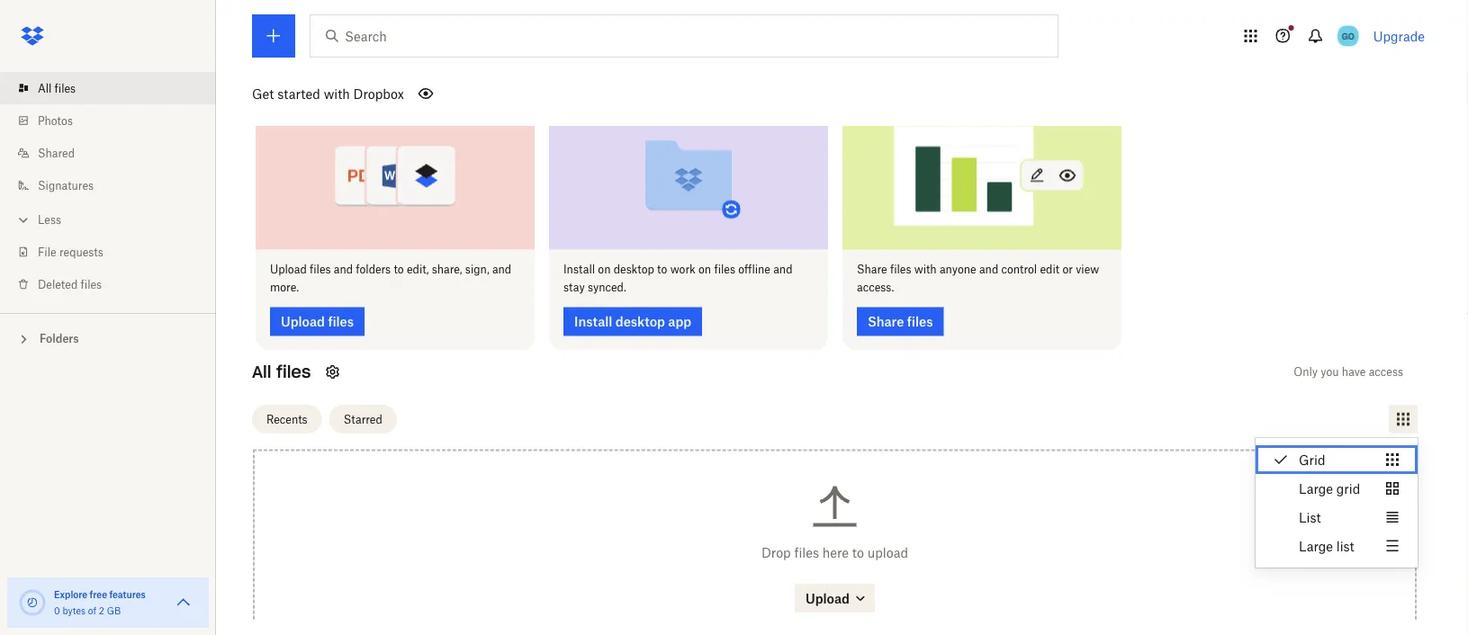 Task type: describe. For each thing, give the bounding box(es) containing it.
photos
[[38, 114, 73, 127]]

share,
[[432, 263, 462, 277]]

signatures
[[38, 179, 94, 192]]

more.
[[270, 281, 299, 295]]

large grid
[[1299, 481, 1360, 496]]

grid
[[1299, 452, 1326, 468]]

share files with anyone and control edit or view access.
[[857, 263, 1099, 295]]

edit,
[[407, 263, 429, 277]]

signatures link
[[14, 169, 216, 202]]

file requests link
[[14, 236, 216, 268]]

folders
[[356, 263, 391, 277]]

access.
[[857, 281, 894, 295]]

large grid radio item
[[1256, 474, 1418, 503]]

view
[[1076, 263, 1099, 277]]

synced.
[[588, 281, 626, 295]]

started
[[277, 86, 320, 101]]

features
[[109, 589, 146, 600]]

1 vertical spatial all
[[252, 362, 271, 383]]

2 and from the left
[[492, 263, 511, 277]]

folders
[[40, 332, 79, 346]]

install
[[564, 263, 595, 277]]

sign,
[[465, 263, 489, 277]]

starred
[[344, 413, 382, 427]]

drop
[[762, 545, 791, 561]]

files up "recents" button
[[276, 362, 311, 383]]

large for large grid
[[1299, 481, 1333, 496]]

only
[[1294, 366, 1318, 379]]

get started with dropbox
[[252, 86, 404, 101]]

recents button
[[252, 406, 322, 434]]

shared link
[[14, 137, 216, 169]]

only you have access
[[1294, 366, 1403, 379]]

all files list item
[[0, 72, 216, 104]]

explore
[[54, 589, 87, 600]]

file
[[38, 245, 56, 259]]

here
[[823, 545, 849, 561]]

dropbox image
[[14, 18, 50, 54]]

1 and from the left
[[334, 263, 353, 277]]

to inside upload files and folders to edit, share, sign, and more.
[[394, 263, 404, 277]]

with for files
[[914, 263, 937, 277]]

1 on from the left
[[598, 263, 611, 277]]

free
[[90, 589, 107, 600]]

stay
[[564, 281, 585, 295]]

shared
[[38, 146, 75, 160]]

or
[[1063, 263, 1073, 277]]

starred button
[[329, 406, 397, 434]]

access
[[1369, 366, 1403, 379]]

files inside list item
[[55, 81, 76, 95]]

all inside list item
[[38, 81, 52, 95]]

install on desktop to work on files offline and stay synced.
[[564, 263, 793, 295]]

large list radio item
[[1256, 532, 1418, 561]]

files inside the 'install on desktop to work on files offline and stay synced.'
[[714, 263, 735, 277]]

2
[[99, 605, 104, 617]]

large list
[[1299, 539, 1355, 554]]

large for large list
[[1299, 539, 1333, 554]]

files left here
[[794, 545, 819, 561]]

list containing all files
[[0, 61, 216, 313]]

files inside share files with anyone and control edit or view access.
[[890, 263, 911, 277]]

upgrade
[[1373, 28, 1425, 44]]

and inside the 'install on desktop to work on files offline and stay synced.'
[[773, 263, 793, 277]]

have
[[1342, 366, 1366, 379]]

drop files here to upload
[[762, 545, 908, 561]]



Task type: vqa. For each thing, say whether or not it's contained in the screenshot.
synced.
yes



Task type: locate. For each thing, give the bounding box(es) containing it.
large inside large list radio item
[[1299, 539, 1333, 554]]

large
[[1299, 481, 1333, 496], [1299, 539, 1333, 554]]

bytes
[[62, 605, 86, 617]]

gb
[[107, 605, 121, 617]]

1 horizontal spatial to
[[657, 263, 667, 277]]

0 horizontal spatial on
[[598, 263, 611, 277]]

and inside share files with anyone and control edit or view access.
[[979, 263, 999, 277]]

with inside share files with anyone and control edit or view access.
[[914, 263, 937, 277]]

and right offline
[[773, 263, 793, 277]]

grid radio item
[[1256, 446, 1418, 474]]

dropbox
[[353, 86, 404, 101]]

upload files and folders to edit, share, sign, and more.
[[270, 263, 511, 295]]

0
[[54, 605, 60, 617]]

to for install on desktop to work on files offline and stay synced.
[[657, 263, 667, 277]]

anyone
[[940, 263, 976, 277]]

0 vertical spatial all
[[38, 81, 52, 95]]

share
[[857, 263, 887, 277]]

to
[[394, 263, 404, 277], [657, 263, 667, 277], [852, 545, 864, 561]]

1 horizontal spatial all files
[[252, 362, 311, 383]]

0 horizontal spatial to
[[394, 263, 404, 277]]

to left work
[[657, 263, 667, 277]]

to inside the 'install on desktop to work on files offline and stay synced.'
[[657, 263, 667, 277]]

2 on from the left
[[699, 263, 711, 277]]

0 horizontal spatial all files
[[38, 81, 76, 95]]

deleted files
[[38, 278, 102, 291]]

and left folders
[[334, 263, 353, 277]]

2 large from the top
[[1299, 539, 1333, 554]]

1 horizontal spatial all
[[252, 362, 271, 383]]

upload
[[868, 545, 908, 561]]

control
[[1001, 263, 1037, 277]]

edit
[[1040, 263, 1060, 277]]

files right share
[[890, 263, 911, 277]]

requests
[[59, 245, 103, 259]]

to left 'edit,'
[[394, 263, 404, 277]]

all files inside list item
[[38, 81, 76, 95]]

3 and from the left
[[773, 263, 793, 277]]

0 horizontal spatial with
[[324, 86, 350, 101]]

and
[[334, 263, 353, 277], [492, 263, 511, 277], [773, 263, 793, 277], [979, 263, 999, 277]]

desktop
[[614, 263, 654, 277]]

all files up recents
[[252, 362, 311, 383]]

files inside upload files and folders to edit, share, sign, and more.
[[310, 263, 331, 277]]

work
[[670, 263, 696, 277]]

all files link
[[14, 72, 216, 104]]

deleted files link
[[14, 268, 216, 301]]

all up recents
[[252, 362, 271, 383]]

less
[[38, 213, 61, 226]]

0 vertical spatial with
[[324, 86, 350, 101]]

to right here
[[852, 545, 864, 561]]

all files up 'photos'
[[38, 81, 76, 95]]

1 large from the top
[[1299, 481, 1333, 496]]

all
[[38, 81, 52, 95], [252, 362, 271, 383]]

2 horizontal spatial to
[[852, 545, 864, 561]]

less image
[[14, 211, 32, 229]]

offline
[[738, 263, 771, 277]]

quota usage element
[[18, 589, 47, 618]]

folders button
[[0, 325, 216, 352]]

1 vertical spatial with
[[914, 263, 937, 277]]

all up 'photos'
[[38, 81, 52, 95]]

1 horizontal spatial with
[[914, 263, 937, 277]]

file requests
[[38, 245, 103, 259]]

explore free features 0 bytes of 2 gb
[[54, 589, 146, 617]]

with
[[324, 86, 350, 101], [914, 263, 937, 277]]

list radio item
[[1256, 503, 1418, 532]]

grid
[[1337, 481, 1360, 496]]

upload
[[270, 263, 307, 277]]

get
[[252, 86, 274, 101]]

you
[[1321, 366, 1339, 379]]

deleted
[[38, 278, 78, 291]]

files left offline
[[714, 263, 735, 277]]

photos link
[[14, 104, 216, 137]]

1 vertical spatial large
[[1299, 539, 1333, 554]]

large down grid
[[1299, 481, 1333, 496]]

large down the list
[[1299, 539, 1333, 554]]

1 horizontal spatial on
[[699, 263, 711, 277]]

recents
[[266, 413, 308, 427]]

to for drop files here to upload
[[852, 545, 864, 561]]

files right the deleted
[[81, 278, 102, 291]]

list
[[1299, 510, 1321, 525]]

on up synced.
[[598, 263, 611, 277]]

with for started
[[324, 86, 350, 101]]

with right started
[[324, 86, 350, 101]]

upgrade link
[[1373, 28, 1425, 44]]

files
[[55, 81, 76, 95], [310, 263, 331, 277], [714, 263, 735, 277], [890, 263, 911, 277], [81, 278, 102, 291], [276, 362, 311, 383], [794, 545, 819, 561]]

0 vertical spatial large
[[1299, 481, 1333, 496]]

4 and from the left
[[979, 263, 999, 277]]

0 horizontal spatial all
[[38, 81, 52, 95]]

with left anyone
[[914, 263, 937, 277]]

1 vertical spatial all files
[[252, 362, 311, 383]]

all files
[[38, 81, 76, 95], [252, 362, 311, 383]]

and left the control
[[979, 263, 999, 277]]

large inside large grid radio item
[[1299, 481, 1333, 496]]

on
[[598, 263, 611, 277], [699, 263, 711, 277]]

files right upload
[[310, 263, 331, 277]]

list
[[1337, 539, 1355, 554]]

list
[[0, 61, 216, 313]]

files up 'photos'
[[55, 81, 76, 95]]

0 vertical spatial all files
[[38, 81, 76, 95]]

and right sign,
[[492, 263, 511, 277]]

on right work
[[699, 263, 711, 277]]

of
[[88, 605, 96, 617]]



